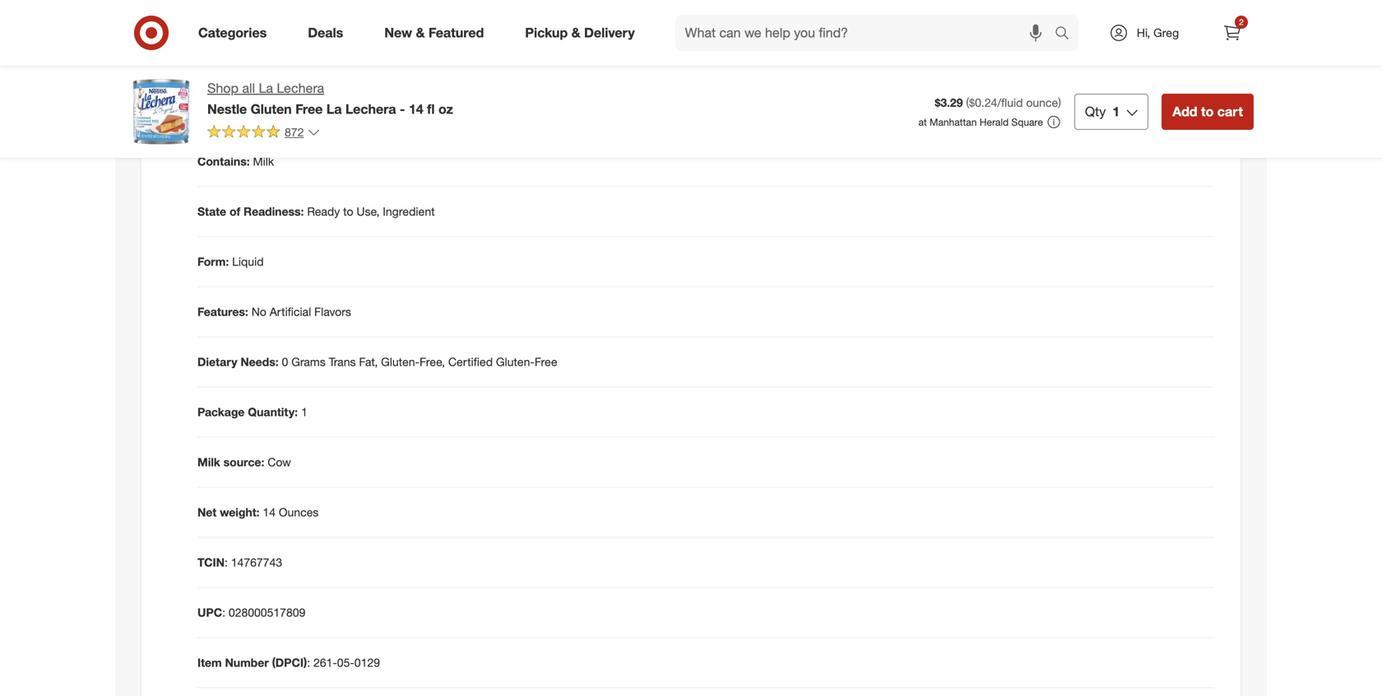 Task type: describe. For each thing, give the bounding box(es) containing it.
oz
[[439, 101, 453, 117]]

1 vertical spatial milk
[[197, 455, 220, 470]]

nutritional
[[232, 41, 275, 54]]

upc
[[197, 606, 222, 620]]

free inside shop all la lechera nestle gluten free la lechera - 14 fl oz
[[295, 101, 323, 117]]

at manhattan herald square
[[919, 116, 1043, 128]]

new
[[384, 25, 412, 41]]

tcin : 14767743
[[197, 556, 282, 570]]

categories link
[[184, 15, 287, 51]]

featured
[[429, 25, 484, 41]]

artificial
[[270, 305, 311, 319]]

dietary needs: 0 grams trans fat, gluten-free, certified gluten-free
[[197, 355, 558, 369]]

package
[[197, 405, 245, 420]]

milk source: cow
[[197, 455, 291, 470]]

of
[[230, 204, 240, 219]]

to inside 'button'
[[1201, 104, 1214, 120]]

dietary
[[197, 355, 237, 369]]

-
[[400, 101, 405, 117]]

new & featured
[[384, 25, 484, 41]]

$0.24
[[969, 96, 998, 110]]

14767743
[[231, 556, 282, 570]]

no
[[252, 305, 266, 319]]

$3.29 ( $0.24 /fluid ounce )
[[935, 96, 1061, 110]]

qty
[[1085, 104, 1106, 120]]

at
[[919, 116, 927, 128]]

1 vertical spatial 14
[[263, 506, 276, 520]]

weight:
[[220, 506, 260, 520]]

number
[[225, 656, 269, 671]]

0 vertical spatial 1
[[1113, 104, 1120, 120]]

pickup & delivery
[[525, 25, 635, 41]]

872
[[285, 125, 304, 139]]

0 horizontal spatial lechera
[[277, 80, 324, 96]]

manhattan
[[930, 116, 977, 128]]

deals
[[308, 25, 343, 41]]

add to cart
[[1173, 104, 1243, 120]]

/fluid
[[998, 96, 1023, 110]]

categories
[[198, 25, 267, 41]]

contains: milk
[[197, 154, 274, 169]]

2
[[1239, 17, 1244, 27]]

specifications
[[197, 111, 303, 130]]

0 horizontal spatial 1
[[301, 405, 308, 420]]

show all nutritional info
[[192, 41, 294, 54]]

net weight: 14 ounces
[[197, 506, 319, 520]]

: for tcin
[[225, 556, 228, 570]]

ingredient
[[383, 204, 435, 219]]

delivery
[[584, 25, 635, 41]]

261-
[[313, 656, 337, 671]]

1 vertical spatial to
[[343, 204, 353, 219]]

show
[[192, 41, 217, 54]]

add
[[1173, 104, 1198, 120]]

fl
[[427, 101, 435, 117]]

14 inside shop all la lechera nestle gluten free la lechera - 14 fl oz
[[409, 101, 423, 117]]

source:
[[224, 455, 264, 470]]

: for upc
[[222, 606, 225, 620]]

net
[[197, 506, 217, 520]]

0129
[[354, 656, 380, 671]]

deals link
[[294, 15, 364, 51]]

1 vertical spatial lechera
[[346, 101, 396, 117]]

state
[[197, 204, 226, 219]]

flavors
[[314, 305, 351, 319]]

square
[[1012, 116, 1043, 128]]

pickup & delivery link
[[511, 15, 656, 51]]

fat,
[[359, 355, 378, 369]]

shop all la lechera nestle gluten free la lechera - 14 fl oz
[[207, 80, 453, 117]]

greg
[[1154, 26, 1179, 40]]

add to cart button
[[1162, 94, 1254, 130]]

1 gluten- from the left
[[381, 355, 420, 369]]



Task type: vqa. For each thing, say whether or not it's contained in the screenshot.
purchased related to 2pc
no



Task type: locate. For each thing, give the bounding box(es) containing it.
all inside shop all la lechera nestle gluten free la lechera - 14 fl oz
[[242, 80, 255, 96]]

0 horizontal spatial free
[[295, 101, 323, 117]]

to left use,
[[343, 204, 353, 219]]

1 vertical spatial free
[[535, 355, 558, 369]]

lechera up gluten on the top
[[277, 80, 324, 96]]

1 vertical spatial all
[[242, 80, 255, 96]]

872 link
[[207, 124, 320, 143]]

search
[[1047, 26, 1087, 42]]

free,
[[420, 355, 445, 369]]

gluten
[[251, 101, 292, 117]]

2 link
[[1214, 15, 1251, 51]]

free right 'certified'
[[535, 355, 558, 369]]

1 horizontal spatial milk
[[253, 154, 274, 169]]

grams
[[291, 355, 326, 369]]

ounces
[[279, 506, 319, 520]]

1 right quantity:
[[301, 405, 308, 420]]

: left 261-
[[307, 656, 310, 671]]

1
[[1113, 104, 1120, 120], [301, 405, 308, 420]]

la
[[259, 80, 273, 96], [326, 101, 342, 117]]

upc : 028000517809
[[197, 606, 306, 620]]

features: no artificial flavors
[[197, 305, 351, 319]]

cow
[[268, 455, 291, 470]]

0 vertical spatial :
[[225, 556, 228, 570]]

needs:
[[241, 355, 279, 369]]

liquid
[[232, 255, 264, 269]]

herald
[[980, 116, 1009, 128]]

trans
[[329, 355, 356, 369]]

1 horizontal spatial to
[[1201, 104, 1214, 120]]

0 vertical spatial lechera
[[277, 80, 324, 96]]

item
[[197, 656, 222, 671]]

qty 1
[[1085, 104, 1120, 120]]

all inside show all nutritional info button
[[219, 41, 229, 54]]

0 vertical spatial la
[[259, 80, 273, 96]]

state of readiness: ready to use, ingredient
[[197, 204, 435, 219]]

0 horizontal spatial to
[[343, 204, 353, 219]]

1 horizontal spatial &
[[572, 25, 581, 41]]

show all nutritional info button
[[184, 34, 302, 61]]

1 & from the left
[[416, 25, 425, 41]]

0 vertical spatial free
[[295, 101, 323, 117]]

gluten- right 'certified'
[[496, 355, 535, 369]]

la up gluten on the top
[[259, 80, 273, 96]]

05-
[[337, 656, 354, 671]]

1 horizontal spatial 1
[[1113, 104, 1120, 120]]

package quantity: 1
[[197, 405, 308, 420]]

free
[[295, 101, 323, 117], [535, 355, 558, 369]]

1 horizontal spatial la
[[326, 101, 342, 117]]

new & featured link
[[370, 15, 505, 51]]

1 horizontal spatial free
[[535, 355, 558, 369]]

0 horizontal spatial milk
[[197, 455, 220, 470]]

search button
[[1047, 15, 1087, 54]]

all down categories
[[219, 41, 229, 54]]

to
[[1201, 104, 1214, 120], [343, 204, 353, 219]]

2 & from the left
[[572, 25, 581, 41]]

(
[[966, 96, 969, 110]]

(dpci)
[[272, 656, 307, 671]]

milk
[[253, 154, 274, 169], [197, 455, 220, 470]]

lechera
[[277, 80, 324, 96], [346, 101, 396, 117]]

all
[[219, 41, 229, 54], [242, 80, 255, 96]]

: left 028000517809
[[222, 606, 225, 620]]

1 vertical spatial :
[[222, 606, 225, 620]]

all for show
[[219, 41, 229, 54]]

features:
[[197, 305, 248, 319]]

all for shop
[[242, 80, 255, 96]]

readiness:
[[244, 204, 304, 219]]

free up 872
[[295, 101, 323, 117]]

hi,
[[1137, 26, 1150, 40]]

$3.29
[[935, 96, 963, 110]]

: left 14767743
[[225, 556, 228, 570]]

0 vertical spatial milk
[[253, 154, 274, 169]]

0 horizontal spatial la
[[259, 80, 273, 96]]

lechera left -
[[346, 101, 396, 117]]

1 horizontal spatial lechera
[[346, 101, 396, 117]]

0 horizontal spatial &
[[416, 25, 425, 41]]

0 horizontal spatial 14
[[263, 506, 276, 520]]

0 vertical spatial all
[[219, 41, 229, 54]]

to right add
[[1201, 104, 1214, 120]]

)
[[1058, 96, 1061, 110]]

0 horizontal spatial all
[[219, 41, 229, 54]]

image of nestle gluten free la lechera - 14 fl oz image
[[128, 79, 194, 145]]

028000517809
[[229, 606, 306, 620]]

& for new
[[416, 25, 425, 41]]

14 left ounces
[[263, 506, 276, 520]]

contains:
[[197, 154, 250, 169]]

0 horizontal spatial gluten-
[[381, 355, 420, 369]]

2 vertical spatial :
[[307, 656, 310, 671]]

specifications button
[[155, 94, 1228, 147]]

form: liquid
[[197, 255, 264, 269]]

0 vertical spatial 14
[[409, 101, 423, 117]]

form:
[[197, 255, 229, 269]]

all right "shop"
[[242, 80, 255, 96]]

0
[[282, 355, 288, 369]]

& right 'pickup'
[[572, 25, 581, 41]]

1 vertical spatial la
[[326, 101, 342, 117]]

& for pickup
[[572, 25, 581, 41]]

1 horizontal spatial gluten-
[[496, 355, 535, 369]]

ready
[[307, 204, 340, 219]]

gluten-
[[381, 355, 420, 369], [496, 355, 535, 369]]

info
[[278, 41, 294, 54]]

tcin
[[197, 556, 225, 570]]

ounce
[[1026, 96, 1058, 110]]

milk left source:
[[197, 455, 220, 470]]

What can we help you find? suggestions appear below search field
[[675, 15, 1059, 51]]

& right new
[[416, 25, 425, 41]]

hi, greg
[[1137, 26, 1179, 40]]

1 vertical spatial 1
[[301, 405, 308, 420]]

:
[[225, 556, 228, 570], [222, 606, 225, 620], [307, 656, 310, 671]]

1 horizontal spatial 14
[[409, 101, 423, 117]]

la right gluten on the top
[[326, 101, 342, 117]]

use,
[[357, 204, 380, 219]]

0 vertical spatial to
[[1201, 104, 1214, 120]]

14 right -
[[409, 101, 423, 117]]

quantity:
[[248, 405, 298, 420]]

&
[[416, 25, 425, 41], [572, 25, 581, 41]]

shop
[[207, 80, 239, 96]]

1 horizontal spatial all
[[242, 80, 255, 96]]

pickup
[[525, 25, 568, 41]]

gluten- right fat, at the left bottom
[[381, 355, 420, 369]]

certified
[[448, 355, 493, 369]]

2 gluten- from the left
[[496, 355, 535, 369]]

cart
[[1218, 104, 1243, 120]]

nestle
[[207, 101, 247, 117]]

1 right qty
[[1113, 104, 1120, 120]]

milk down 872 link
[[253, 154, 274, 169]]

item number (dpci) : 261-05-0129
[[197, 656, 380, 671]]



